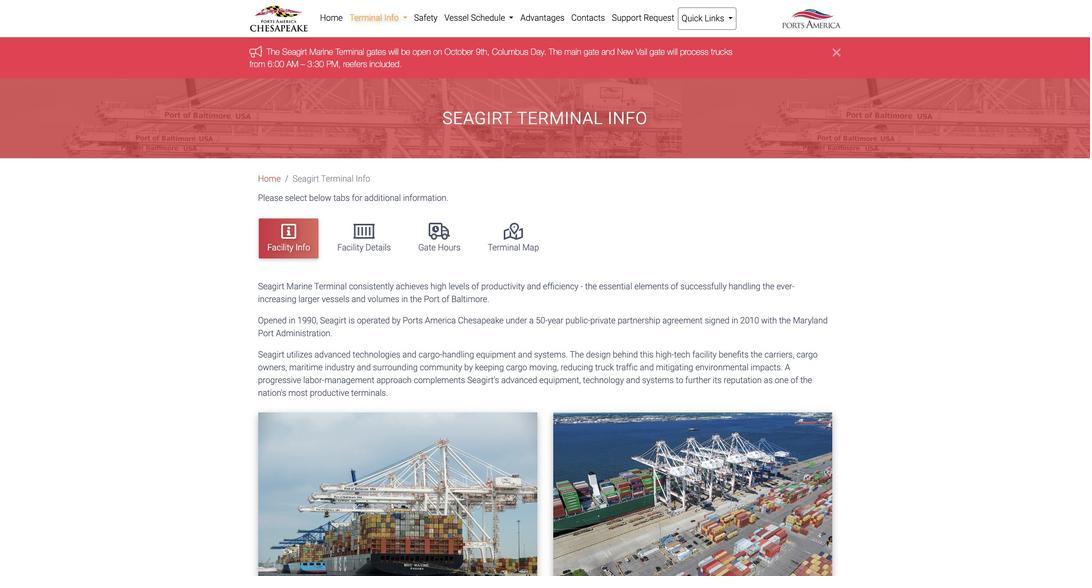 Task type: describe. For each thing, give the bounding box(es) containing it.
below
[[309, 193, 332, 203]]

vessels
[[322, 294, 350, 305]]

mitigating
[[656, 363, 694, 373]]

0 horizontal spatial home link
[[258, 174, 281, 184]]

ports
[[403, 316, 423, 326]]

columbus
[[492, 47, 529, 57]]

terminal inside tab list
[[488, 242, 521, 253]]

and down traffic at the bottom of the page
[[627, 375, 641, 386]]

bullhorn image
[[250, 46, 267, 57]]

vessel schedule link
[[441, 7, 517, 29]]

traffic
[[616, 363, 638, 373]]

one
[[775, 375, 789, 386]]

partnership
[[618, 316, 661, 326]]

vessel
[[445, 13, 469, 23]]

marine inside the seagirt marine terminal gates will be open on october 9th, columbus day. the main gate and new vail gate will process trucks from 6:00 am – 3:30 pm, reefers included.
[[310, 47, 333, 57]]

1 horizontal spatial seagirt terminal info
[[443, 108, 648, 128]]

nation's
[[258, 388, 287, 398]]

chesapeake
[[458, 316, 504, 326]]

vail
[[636, 47, 648, 57]]

1 vertical spatial home
[[258, 174, 281, 184]]

america
[[425, 316, 456, 326]]

achieves
[[396, 282, 429, 292]]

included.
[[370, 59, 402, 69]]

and down consistently
[[352, 294, 366, 305]]

2 horizontal spatial in
[[732, 316, 739, 326]]

technologies
[[353, 350, 401, 360]]

ever-
[[777, 282, 795, 292]]

successfully
[[681, 282, 727, 292]]

public-
[[566, 316, 591, 326]]

facility info
[[268, 242, 310, 253]]

1 horizontal spatial advanced
[[502, 375, 538, 386]]

signed
[[705, 316, 730, 326]]

gate hours link
[[410, 218, 469, 258]]

of right elements
[[671, 282, 679, 292]]

of inside the seagirt utilizes advanced technologies and cargo-handling equipment and systems. the design behind this high-tech facility benefits the carriers, cargo owners, maritime industry and surrounding community by keeping cargo moving, reducing truck traffic and mitigating environmental impacts.  a progressive labor-management approach complements seagirt's advanced equipment, technology and systems to further its reputation as one of the nation's most productive terminals.
[[791, 375, 799, 386]]

seagirt inside the seagirt marine terminal gates will be open on october 9th, columbus day. the main gate and new vail gate will process trucks from 6:00 am – 3:30 pm, reefers included.
[[282, 47, 307, 57]]

technology
[[583, 375, 625, 386]]

2 will from the left
[[668, 47, 678, 57]]

quick links link
[[678, 7, 737, 30]]

reefers
[[343, 59, 367, 69]]

by inside the seagirt utilizes advanced technologies and cargo-handling equipment and systems. the design behind this high-tech facility benefits the carriers, cargo owners, maritime industry and surrounding community by keeping cargo moving, reducing truck traffic and mitigating environmental impacts.  a progressive labor-management approach complements seagirt's advanced equipment, technology and systems to further its reputation as one of the nation's most productive terminals.
[[465, 363, 473, 373]]

volumes
[[368, 294, 400, 305]]

larger
[[299, 294, 320, 305]]

further
[[686, 375, 711, 386]]

please
[[258, 193, 283, 203]]

a
[[530, 316, 534, 326]]

facility for facility details
[[338, 242, 364, 253]]

50-
[[536, 316, 548, 326]]

systems.
[[535, 350, 568, 360]]

2 seagirt terminal image from the left
[[553, 413, 833, 576]]

1 horizontal spatial the
[[549, 47, 563, 57]]

to
[[676, 375, 684, 386]]

keeping
[[475, 363, 504, 373]]

handling inside the seagirt utilizes advanced technologies and cargo-handling equipment and systems. the design behind this high-tech facility benefits the carriers, cargo owners, maritime industry and surrounding community by keeping cargo moving, reducing truck traffic and mitigating environmental impacts.  a progressive labor-management approach complements seagirt's advanced equipment, technology and systems to further its reputation as one of the nation's most productive terminals.
[[443, 350, 474, 360]]

2 gate from the left
[[650, 47, 666, 57]]

map
[[523, 242, 539, 253]]

1 vertical spatial cargo
[[506, 363, 528, 373]]

please select below tabs for additional information.
[[258, 193, 449, 203]]

surrounding
[[373, 363, 418, 373]]

design
[[586, 350, 611, 360]]

tab list containing facility info
[[254, 213, 841, 263]]

select
[[285, 193, 307, 203]]

terminal info link
[[346, 7, 411, 29]]

with
[[762, 316, 778, 326]]

1 horizontal spatial home link
[[317, 7, 346, 29]]

and down technologies
[[357, 363, 371, 373]]

handling inside seagirt marine terminal consistently achieves high levels of productivity and efficiency - the essential elements of successfully handling the ever- increasing larger vessels and volumes in the port of baltimore.
[[729, 282, 761, 292]]

facility details
[[338, 242, 391, 253]]

the seagirt marine terminal gates will be open on october 9th, columbus day. the main gate and new vail gate will process trucks from 6:00 am – 3:30 pm, reefers included.
[[250, 47, 733, 69]]

quick links
[[682, 13, 727, 23]]

tab panel containing seagirt marine terminal consistently achieves high levels of productivity and efficiency - the essential elements of successfully handling the ever- increasing larger vessels and volumes in the port of baltimore.
[[250, 281, 841, 576]]

the up impacts.
[[751, 350, 763, 360]]

moving,
[[530, 363, 559, 373]]

seagirt inside the seagirt utilizes advanced technologies and cargo-handling equipment and systems. the design behind this high-tech facility benefits the carriers, cargo owners, maritime industry and surrounding community by keeping cargo moving, reducing truck traffic and mitigating environmental impacts.  a progressive labor-management approach complements seagirt's advanced equipment, technology and systems to further its reputation as one of the nation's most productive terminals.
[[258, 350, 285, 360]]

contacts link
[[568, 7, 609, 29]]

process
[[681, 47, 709, 57]]

seagirt marine terminal consistently achieves high levels of productivity and efficiency - the essential elements of successfully handling the ever- increasing larger vessels and volumes in the port of baltimore.
[[258, 282, 795, 305]]

high
[[431, 282, 447, 292]]

the seagirt marine terminal gates will be open on october 9th, columbus day. the main gate and new vail gate will process trucks from 6:00 am – 3:30 pm, reefers included. link
[[250, 47, 733, 69]]

am
[[287, 59, 299, 69]]

facility for facility info
[[268, 242, 294, 253]]

port inside seagirt marine terminal consistently achieves high levels of productivity and efficiency - the essential elements of successfully handling the ever- increasing larger vessels and volumes in the port of baltimore.
[[424, 294, 440, 305]]

and inside the seagirt marine terminal gates will be open on october 9th, columbus day. the main gate and new vail gate will process trucks from 6:00 am – 3:30 pm, reefers included.
[[602, 47, 615, 57]]

the right one
[[801, 375, 813, 386]]

tabs
[[334, 193, 350, 203]]

9th,
[[476, 47, 490, 57]]

reputation
[[724, 375, 762, 386]]

community
[[420, 363, 463, 373]]

terminal map
[[488, 242, 539, 253]]

administration.
[[276, 329, 333, 339]]

its
[[713, 375, 722, 386]]

environmental
[[696, 363, 749, 373]]

–
[[301, 59, 305, 69]]

progressive
[[258, 375, 301, 386]]

advantages
[[521, 13, 565, 23]]

seagirt inside seagirt marine terminal consistently achieves high levels of productivity and efficiency - the essential elements of successfully handling the ever- increasing larger vessels and volumes in the port of baltimore.
[[258, 282, 285, 292]]

open
[[413, 47, 431, 57]]



Task type: vqa. For each thing, say whether or not it's contained in the screenshot.
terminals.
yes



Task type: locate. For each thing, give the bounding box(es) containing it.
cargo
[[797, 350, 818, 360], [506, 363, 528, 373]]

utilizes
[[287, 350, 313, 360]]

1 seagirt terminal image from the left
[[258, 413, 537, 576]]

1 will from the left
[[389, 47, 399, 57]]

most
[[289, 388, 308, 398]]

management
[[325, 375, 375, 386]]

1 horizontal spatial by
[[465, 363, 473, 373]]

0 vertical spatial handling
[[729, 282, 761, 292]]

for
[[352, 193, 363, 203]]

additional
[[365, 193, 401, 203]]

will left be
[[389, 47, 399, 57]]

in inside seagirt marine terminal consistently achieves high levels of productivity and efficiency - the essential elements of successfully handling the ever- increasing larger vessels and volumes in the port of baltimore.
[[402, 294, 408, 305]]

the seagirt marine terminal gates will be open on october 9th, columbus day. the main gate and new vail gate will process trucks from 6:00 am – 3:30 pm, reefers included. alert
[[0, 38, 1091, 78]]

terminals.
[[351, 388, 388, 398]]

port down opened
[[258, 329, 274, 339]]

reducing
[[561, 363, 593, 373]]

the right day.
[[549, 47, 563, 57]]

1 horizontal spatial will
[[668, 47, 678, 57]]

0 horizontal spatial will
[[389, 47, 399, 57]]

increasing
[[258, 294, 297, 305]]

will left "process"
[[668, 47, 678, 57]]

1 vertical spatial by
[[465, 363, 473, 373]]

safety
[[414, 13, 438, 23]]

0 horizontal spatial by
[[392, 316, 401, 326]]

1 horizontal spatial port
[[424, 294, 440, 305]]

1 horizontal spatial in
[[402, 294, 408, 305]]

the right -
[[586, 282, 597, 292]]

0 vertical spatial cargo
[[797, 350, 818, 360]]

gate right main
[[584, 47, 600, 57]]

information.
[[403, 193, 449, 203]]

operated
[[357, 316, 390, 326]]

tab list
[[254, 213, 841, 263]]

1 horizontal spatial home
[[320, 13, 343, 23]]

close image
[[833, 46, 841, 59]]

facility down please
[[268, 242, 294, 253]]

1 gate from the left
[[584, 47, 600, 57]]

home link up please
[[258, 174, 281, 184]]

terminal
[[350, 13, 382, 23], [336, 47, 365, 57], [517, 108, 604, 128], [321, 174, 354, 184], [488, 242, 521, 253], [315, 282, 347, 292]]

equipment
[[477, 350, 516, 360]]

1 vertical spatial seagirt terminal info
[[293, 174, 371, 184]]

gates
[[367, 47, 386, 57]]

support request link
[[609, 7, 678, 29]]

facility info link
[[259, 218, 319, 258]]

terminal inside the seagirt marine terminal gates will be open on october 9th, columbus day. the main gate and new vail gate will process trucks from 6:00 am – 3:30 pm, reefers included.
[[336, 47, 365, 57]]

0 horizontal spatial gate
[[584, 47, 600, 57]]

and left new
[[602, 47, 615, 57]]

advantages link
[[517, 7, 568, 29]]

in down achieves
[[402, 294, 408, 305]]

0 horizontal spatial the
[[267, 47, 280, 57]]

of down 'high'
[[442, 294, 450, 305]]

0 horizontal spatial seagirt terminal info
[[293, 174, 371, 184]]

impacts.
[[751, 363, 784, 373]]

0 horizontal spatial seagirt terminal image
[[258, 413, 537, 576]]

pm,
[[327, 59, 341, 69]]

carriers,
[[765, 350, 795, 360]]

support
[[612, 13, 642, 23]]

of
[[472, 282, 480, 292], [671, 282, 679, 292], [442, 294, 450, 305], [791, 375, 799, 386]]

seagirt
[[282, 47, 307, 57], [443, 108, 513, 128], [293, 174, 319, 184], [258, 282, 285, 292], [320, 316, 347, 326], [258, 350, 285, 360]]

0 vertical spatial marine
[[310, 47, 333, 57]]

essential
[[600, 282, 633, 292]]

the inside the seagirt utilizes advanced technologies and cargo-handling equipment and systems. the design behind this high-tech facility benefits the carriers, cargo owners, maritime industry and surrounding community by keeping cargo moving, reducing truck traffic and mitigating environmental impacts.  a progressive labor-management approach complements seagirt's advanced equipment, technology and systems to further its reputation as one of the nation's most productive terminals.
[[570, 350, 584, 360]]

by up 'seagirt's'
[[465, 363, 473, 373]]

labor-
[[304, 375, 325, 386]]

the down achieves
[[410, 294, 422, 305]]

marine
[[310, 47, 333, 57], [287, 282, 313, 292]]

1 horizontal spatial seagirt terminal image
[[553, 413, 833, 576]]

in left 1990, at left bottom
[[289, 316, 296, 326]]

home up please
[[258, 174, 281, 184]]

0 vertical spatial advanced
[[315, 350, 351, 360]]

0 vertical spatial home
[[320, 13, 343, 23]]

0 vertical spatial seagirt terminal info
[[443, 108, 648, 128]]

0 vertical spatial by
[[392, 316, 401, 326]]

1 horizontal spatial facility
[[338, 242, 364, 253]]

trucks
[[712, 47, 733, 57]]

6:00
[[268, 59, 284, 69]]

support request
[[612, 13, 675, 23]]

and down this
[[640, 363, 654, 373]]

home left terminal info
[[320, 13, 343, 23]]

1 vertical spatial handling
[[443, 350, 474, 360]]

seagirt inside opened in 1990, seagirt is operated by ports america chesapeake under a 50-year public-private partnership agreement signed in 2010 with the maryland port administration.
[[320, 316, 347, 326]]

new
[[618, 47, 634, 57]]

vessel schedule
[[445, 13, 508, 23]]

seagirt terminal image
[[258, 413, 537, 576], [553, 413, 833, 576]]

quick
[[682, 13, 703, 23]]

facility
[[693, 350, 717, 360]]

main
[[565, 47, 582, 57]]

home link
[[317, 7, 346, 29], [258, 174, 281, 184]]

1 vertical spatial port
[[258, 329, 274, 339]]

0 horizontal spatial port
[[258, 329, 274, 339]]

0 horizontal spatial handling
[[443, 350, 474, 360]]

details
[[366, 242, 391, 253]]

by left ports
[[392, 316, 401, 326]]

port inside opened in 1990, seagirt is operated by ports america chesapeake under a 50-year public-private partnership agreement signed in 2010 with the maryland port administration.
[[258, 329, 274, 339]]

marine up larger
[[287, 282, 313, 292]]

year
[[548, 316, 564, 326]]

0 horizontal spatial in
[[289, 316, 296, 326]]

the up 'reducing'
[[570, 350, 584, 360]]

seagirt's
[[468, 375, 500, 386]]

the right with
[[780, 316, 791, 326]]

advanced down moving,
[[502, 375, 538, 386]]

high-
[[656, 350, 675, 360]]

advanced up industry
[[315, 350, 351, 360]]

handling up the community
[[443, 350, 474, 360]]

1 vertical spatial advanced
[[502, 375, 538, 386]]

systems
[[643, 375, 674, 386]]

baltimore.
[[452, 294, 490, 305]]

industry
[[325, 363, 355, 373]]

equipment,
[[540, 375, 581, 386]]

opened in 1990, seagirt is operated by ports america chesapeake under a 50-year public-private partnership agreement signed in 2010 with the maryland port administration.
[[258, 316, 828, 339]]

-
[[581, 282, 584, 292]]

and up moving,
[[519, 350, 533, 360]]

terminal inside seagirt marine terminal consistently achieves high levels of productivity and efficiency - the essential elements of successfully handling the ever- increasing larger vessels and volumes in the port of baltimore.
[[315, 282, 347, 292]]

gate
[[584, 47, 600, 57], [650, 47, 666, 57]]

by inside opened in 1990, seagirt is operated by ports america chesapeake under a 50-year public-private partnership agreement signed in 2010 with the maryland port administration.
[[392, 316, 401, 326]]

0 vertical spatial port
[[424, 294, 440, 305]]

0 vertical spatial home link
[[317, 7, 346, 29]]

schedule
[[471, 13, 506, 23]]

in left 2010
[[732, 316, 739, 326]]

port down 'high'
[[424, 294, 440, 305]]

is
[[349, 316, 355, 326]]

2 facility from the left
[[338, 242, 364, 253]]

the inside opened in 1990, seagirt is operated by ports america chesapeake under a 50-year public-private partnership agreement signed in 2010 with the maryland port administration.
[[780, 316, 791, 326]]

opened
[[258, 316, 287, 326]]

1 horizontal spatial handling
[[729, 282, 761, 292]]

productivity
[[482, 282, 525, 292]]

in
[[402, 294, 408, 305], [289, 316, 296, 326], [732, 316, 739, 326]]

levels
[[449, 282, 470, 292]]

and
[[602, 47, 615, 57], [527, 282, 541, 292], [352, 294, 366, 305], [403, 350, 417, 360], [519, 350, 533, 360], [357, 363, 371, 373], [640, 363, 654, 373], [627, 375, 641, 386]]

cargo right carriers,
[[797, 350, 818, 360]]

of up baltimore. on the left of page
[[472, 282, 480, 292]]

gate hours
[[419, 242, 461, 253]]

as
[[764, 375, 773, 386]]

maryland
[[794, 316, 828, 326]]

marine up 3:30
[[310, 47, 333, 57]]

handling up 2010
[[729, 282, 761, 292]]

tech
[[675, 350, 691, 360]]

2 horizontal spatial the
[[570, 350, 584, 360]]

cargo down equipment
[[506, 363, 528, 373]]

home link left terminal info
[[317, 7, 346, 29]]

the up 6:00
[[267, 47, 280, 57]]

gate right vail
[[650, 47, 666, 57]]

1 facility from the left
[[268, 242, 294, 253]]

under
[[506, 316, 528, 326]]

0 horizontal spatial home
[[258, 174, 281, 184]]

and up surrounding
[[403, 350, 417, 360]]

approach
[[377, 375, 412, 386]]

0 horizontal spatial facility
[[268, 242, 294, 253]]

marine inside seagirt marine terminal consistently achieves high levels of productivity and efficiency - the essential elements of successfully handling the ever- increasing larger vessels and volumes in the port of baltimore.
[[287, 282, 313, 292]]

handling
[[729, 282, 761, 292], [443, 350, 474, 360]]

of right one
[[791, 375, 799, 386]]

productive
[[310, 388, 349, 398]]

october
[[445, 47, 474, 57]]

facility left details
[[338, 242, 364, 253]]

1 horizontal spatial gate
[[650, 47, 666, 57]]

from
[[250, 59, 265, 69]]

the left the ever-
[[763, 282, 775, 292]]

elements
[[635, 282, 669, 292]]

cargo-
[[419, 350, 443, 360]]

facility inside "link"
[[338, 242, 364, 253]]

1 horizontal spatial cargo
[[797, 350, 818, 360]]

terminal info
[[350, 13, 401, 23]]

1 vertical spatial home link
[[258, 174, 281, 184]]

and left efficiency
[[527, 282, 541, 292]]

seagirt terminal info
[[443, 108, 648, 128], [293, 174, 371, 184]]

0 horizontal spatial cargo
[[506, 363, 528, 373]]

1 vertical spatial marine
[[287, 282, 313, 292]]

0 horizontal spatial advanced
[[315, 350, 351, 360]]

2010
[[741, 316, 760, 326]]

day.
[[531, 47, 547, 57]]

tab panel
[[250, 281, 841, 576]]



